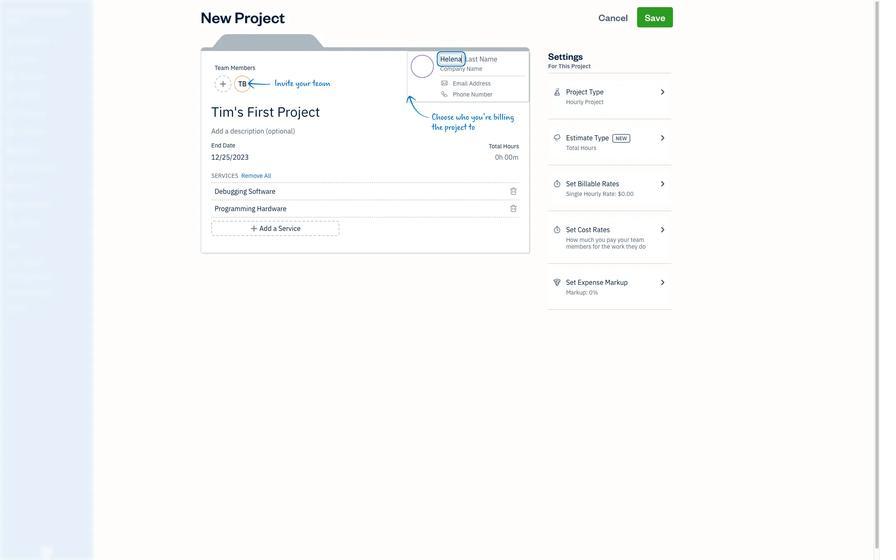 Task type: vqa. For each thing, say whether or not it's contained in the screenshot.
Set
yes



Task type: locate. For each thing, give the bounding box(es) containing it.
0 horizontal spatial team members
[[6, 258, 43, 265]]

services
[[211, 172, 238, 180], [30, 274, 51, 281]]

chevronright image for set expense markup
[[659, 278, 667, 288]]

settings for this project
[[549, 50, 591, 70]]

0 vertical spatial team members
[[215, 64, 256, 72]]

chevronright image
[[659, 179, 667, 189], [659, 225, 667, 235], [659, 278, 667, 288]]

0 horizontal spatial members
[[21, 258, 43, 265]]

chevronright image
[[659, 87, 667, 97], [659, 133, 667, 143]]

0%
[[590, 289, 599, 297]]

your right pay at the right
[[618, 236, 630, 244]]

cancel
[[599, 11, 628, 23]]

and
[[20, 274, 29, 281]]

team up project name text field
[[313, 79, 331, 89]]

1 horizontal spatial settings
[[549, 50, 583, 62]]

type left "new"
[[595, 134, 609, 142]]

1 horizontal spatial hours
[[581, 144, 597, 152]]

settings
[[549, 50, 583, 62], [6, 305, 26, 312]]

the down choose
[[432, 123, 443, 133]]

markup:
[[566, 289, 588, 297]]

settings link
[[2, 301, 90, 316]]

single
[[566, 190, 583, 198]]

0 vertical spatial members
[[231, 64, 256, 72]]

hourly down project type
[[566, 98, 584, 106]]

invite your team
[[275, 79, 331, 89]]

team right work
[[631, 236, 645, 244]]

1 horizontal spatial the
[[602, 243, 611, 251]]

software
[[249, 187, 276, 196]]

rates up the rate
[[602, 180, 620, 188]]

settings for settings for this project
[[549, 50, 583, 62]]

end date
[[211, 142, 235, 149]]

1 vertical spatial hourly
[[584, 190, 602, 198]]

0 vertical spatial chevronright image
[[659, 179, 667, 189]]

they
[[626, 243, 638, 251]]

dashboard image
[[5, 38, 16, 46]]

settings down "bank"
[[6, 305, 26, 312]]

Project Name text field
[[211, 103, 443, 120]]

rates up you
[[593, 226, 610, 234]]

0 vertical spatial timetracking image
[[554, 179, 561, 189]]

total hours up hourly budget text field
[[489, 143, 519, 150]]

team members up tb
[[215, 64, 256, 72]]

1 vertical spatial type
[[595, 134, 609, 142]]

you're
[[471, 113, 492, 122]]

type
[[589, 88, 604, 96], [595, 134, 609, 142]]

hours down estimate type
[[581, 144, 597, 152]]

0 vertical spatial team
[[215, 64, 229, 72]]

0 vertical spatial set
[[566, 180, 576, 188]]

settings inside settings link
[[6, 305, 26, 312]]

2 chevronright image from the top
[[659, 225, 667, 235]]

1 horizontal spatial your
[[618, 236, 630, 244]]

date
[[223, 142, 235, 149]]

timetracking image for set billable rates
[[554, 179, 561, 189]]

all
[[264, 172, 271, 180]]

0 vertical spatial remove project service image
[[510, 187, 518, 197]]

rates
[[602, 180, 620, 188], [593, 226, 610, 234]]

hours up hourly budget text field
[[504, 143, 519, 150]]

your
[[296, 79, 311, 89], [618, 236, 630, 244]]

remove project service image
[[510, 187, 518, 197], [510, 204, 518, 214]]

phone image
[[441, 91, 449, 97]]

set billable rates
[[566, 180, 620, 188]]

0 horizontal spatial your
[[296, 79, 311, 89]]

set up markup:
[[566, 279, 576, 287]]

:
[[615, 190, 617, 198]]

timetracking image left cost
[[554, 225, 561, 235]]

1 remove project service image from the top
[[510, 187, 518, 197]]

services remove all
[[211, 172, 271, 180]]

new project
[[201, 7, 285, 27]]

the right for
[[602, 243, 611, 251]]

2 timetracking image from the top
[[554, 225, 561, 235]]

0 vertical spatial team
[[313, 79, 331, 89]]

2 remove project service image from the top
[[510, 204, 518, 214]]

1 vertical spatial set
[[566, 226, 576, 234]]

3 set from the top
[[566, 279, 576, 287]]

2 vertical spatial set
[[566, 279, 576, 287]]

services up 'debugging' on the left top of page
[[211, 172, 238, 180]]

save
[[645, 11, 666, 23]]

1 horizontal spatial team members
[[215, 64, 256, 72]]

timer image
[[5, 165, 16, 173]]

bank connections
[[6, 289, 50, 296]]

0 vertical spatial chevronright image
[[659, 87, 667, 97]]

0 horizontal spatial hourly
[[566, 98, 584, 106]]

programming
[[215, 205, 256, 213]]

this
[[559, 62, 570, 70]]

2 vertical spatial chevronright image
[[659, 278, 667, 288]]

1 chevronright image from the top
[[659, 179, 667, 189]]

timetracking image for set cost rates
[[554, 225, 561, 235]]

team up add team member image at the left top
[[215, 64, 229, 72]]

2 set from the top
[[566, 226, 576, 234]]

expenses image
[[554, 278, 561, 288]]

type up hourly project
[[589, 88, 604, 96]]

members up tb
[[231, 64, 256, 72]]

settings up this
[[549, 50, 583, 62]]

timetracking image
[[554, 179, 561, 189], [554, 225, 561, 235]]

team
[[313, 79, 331, 89], [631, 236, 645, 244]]

services right and
[[30, 274, 51, 281]]

estimates image
[[554, 133, 561, 143]]

team inside main element
[[6, 258, 20, 265]]

settings inside settings for this project
[[549, 50, 583, 62]]

add
[[260, 224, 272, 233]]

0 vertical spatial the
[[432, 123, 443, 133]]

0 vertical spatial services
[[211, 172, 238, 180]]

connections
[[20, 289, 50, 296]]

0 vertical spatial type
[[589, 88, 604, 96]]

envelope image
[[441, 80, 449, 87]]

1 vertical spatial chevronright image
[[659, 133, 667, 143]]

set for set expense markup
[[566, 279, 576, 287]]

chevronright image for set cost rates
[[659, 225, 667, 235]]

cost
[[578, 226, 592, 234]]

1 vertical spatial the
[[602, 243, 611, 251]]

0 horizontal spatial settings
[[6, 305, 26, 312]]

total hours down estimate
[[566, 144, 597, 152]]

remove project service image for debugging software
[[510, 187, 518, 197]]

members
[[231, 64, 256, 72], [21, 258, 43, 265]]

1 vertical spatial timetracking image
[[554, 225, 561, 235]]

set for set cost rates
[[566, 226, 576, 234]]

set up single
[[566, 180, 576, 188]]

choose
[[432, 113, 454, 122]]

hourly down set billable rates at the top of the page
[[584, 190, 602, 198]]

team members up and
[[6, 258, 43, 265]]

First Name text field
[[441, 55, 462, 63]]

0 vertical spatial hourly
[[566, 98, 584, 106]]

1 horizontal spatial total hours
[[566, 144, 597, 152]]

1 vertical spatial members
[[21, 258, 43, 265]]

your right invite at the top of the page
[[296, 79, 311, 89]]

1 chevronright image from the top
[[659, 87, 667, 97]]

total
[[489, 143, 502, 150], [566, 144, 580, 152]]

the
[[432, 123, 443, 133], [602, 243, 611, 251]]

Hourly Budget text field
[[495, 153, 519, 162]]

estimate type
[[566, 134, 609, 142]]

total hours
[[489, 143, 519, 150], [566, 144, 597, 152]]

3 chevronright image from the top
[[659, 278, 667, 288]]

1 timetracking image from the top
[[554, 179, 561, 189]]

add a service button
[[211, 221, 340, 236]]

remove
[[242, 172, 263, 180]]

set
[[566, 180, 576, 188], [566, 226, 576, 234], [566, 279, 576, 287]]

invoice image
[[5, 92, 16, 100]]

2 chevronright image from the top
[[659, 133, 667, 143]]

chevronright image for set billable rates
[[659, 179, 667, 189]]

Last Name text field
[[466, 55, 498, 63]]

total up hourly budget text field
[[489, 143, 502, 150]]

End date in  format text field
[[211, 153, 314, 162]]

1 horizontal spatial services
[[211, 172, 238, 180]]

the inside how much you pay your team members for the work they do
[[602, 243, 611, 251]]

1 horizontal spatial team
[[631, 236, 645, 244]]

team up items on the left of the page
[[6, 258, 20, 265]]

0 vertical spatial settings
[[549, 50, 583, 62]]

work
[[612, 243, 625, 251]]

0 horizontal spatial services
[[30, 274, 51, 281]]

hourly
[[566, 98, 584, 106], [584, 190, 602, 198]]

set for set billable rates
[[566, 180, 576, 188]]

0 horizontal spatial the
[[432, 123, 443, 133]]

0 horizontal spatial team
[[6, 258, 20, 265]]

members up items and services
[[21, 258, 43, 265]]

1 vertical spatial settings
[[6, 305, 26, 312]]

team members
[[215, 64, 256, 72], [6, 258, 43, 265]]

1 vertical spatial rates
[[593, 226, 610, 234]]

timetracking image left billable
[[554, 179, 561, 189]]

total down estimate
[[566, 144, 580, 152]]

projects image
[[554, 87, 561, 97]]

1 set from the top
[[566, 180, 576, 188]]

1 vertical spatial team
[[6, 258, 20, 265]]

1 vertical spatial chevronright image
[[659, 225, 667, 235]]

1 horizontal spatial total
[[566, 144, 580, 152]]

add a service
[[260, 224, 301, 233]]

team
[[215, 64, 229, 72], [6, 258, 20, 265]]

set up how
[[566, 226, 576, 234]]

1 vertical spatial services
[[30, 274, 51, 281]]

freshbooks image
[[40, 547, 53, 557]]

cancel button
[[591, 7, 636, 27]]

1 vertical spatial your
[[618, 236, 630, 244]]

1 vertical spatial remove project service image
[[510, 204, 518, 214]]

1 horizontal spatial members
[[231, 64, 256, 72]]

0 vertical spatial rates
[[602, 180, 620, 188]]

project
[[235, 7, 285, 27], [572, 62, 591, 70], [566, 88, 588, 96], [585, 98, 604, 106]]

hours
[[504, 143, 519, 150], [581, 144, 597, 152]]

type for project type
[[589, 88, 604, 96]]

1 vertical spatial team
[[631, 236, 645, 244]]

0 horizontal spatial total
[[489, 143, 502, 150]]

1 vertical spatial team members
[[6, 258, 43, 265]]



Task type: describe. For each thing, give the bounding box(es) containing it.
Email Address text field
[[453, 80, 492, 87]]

you
[[596, 236, 606, 244]]

0 horizontal spatial total hours
[[489, 143, 519, 150]]

choose who you're billing the project to
[[432, 113, 514, 133]]

pay
[[607, 236, 617, 244]]

a
[[273, 224, 277, 233]]

project type
[[566, 88, 604, 96]]

type for estimate type
[[595, 134, 609, 142]]

rates for set cost rates
[[593, 226, 610, 234]]

graveyard
[[7, 8, 36, 16]]

debugging
[[215, 187, 247, 196]]

much
[[580, 236, 595, 244]]

hourly project
[[566, 98, 604, 106]]

services inside main element
[[30, 274, 51, 281]]

$0.00
[[618, 190, 634, 198]]

who
[[456, 113, 469, 122]]

your inside how much you pay your team members for the work they do
[[618, 236, 630, 244]]

payment image
[[5, 110, 16, 119]]

enterprises
[[38, 8, 70, 16]]

members
[[566, 243, 592, 251]]

money image
[[5, 183, 16, 191]]

billing
[[494, 113, 514, 122]]

members inside main element
[[21, 258, 43, 265]]

remove all button
[[240, 169, 271, 181]]

team inside how much you pay your team members for the work they do
[[631, 236, 645, 244]]

add team member image
[[219, 79, 227, 89]]

save button
[[638, 7, 673, 27]]

remove project service image for programming hardware
[[510, 204, 518, 214]]

service
[[279, 224, 301, 233]]

for
[[593, 243, 600, 251]]

project
[[445, 123, 467, 133]]

end
[[211, 142, 222, 149]]

billable
[[578, 180, 601, 188]]

tb
[[238, 80, 247, 88]]

how
[[566, 236, 578, 244]]

the inside choose who you're billing the project to
[[432, 123, 443, 133]]

graveyard enterprises owner
[[7, 8, 70, 24]]

Phone Number text field
[[453, 91, 493, 98]]

markup
[[605, 279, 628, 287]]

new
[[616, 135, 628, 142]]

1 horizontal spatial team
[[215, 64, 229, 72]]

items
[[6, 274, 19, 281]]

project inside settings for this project
[[572, 62, 591, 70]]

bank
[[6, 289, 18, 296]]

owner
[[7, 17, 24, 24]]

chart image
[[5, 201, 16, 209]]

settings for settings
[[6, 305, 26, 312]]

set expense markup
[[566, 279, 628, 287]]

do
[[639, 243, 646, 251]]

1 horizontal spatial hourly
[[584, 190, 602, 198]]

to
[[469, 123, 475, 133]]

invite
[[275, 79, 294, 89]]

how much you pay your team members for the work they do
[[566, 236, 646, 251]]

items and services
[[6, 274, 51, 281]]

bank connections link
[[2, 286, 90, 300]]

set cost rates
[[566, 226, 610, 234]]

single hourly rate : $0.00
[[566, 190, 634, 198]]

apps link
[[2, 239, 90, 254]]

report image
[[5, 219, 16, 227]]

estimate image
[[5, 74, 16, 82]]

plus image
[[250, 224, 258, 234]]

client image
[[5, 56, 16, 64]]

rate
[[603, 190, 615, 198]]

expense image
[[5, 128, 16, 137]]

chevronright image for project type
[[659, 87, 667, 97]]

estimate
[[566, 134, 593, 142]]

expense
[[578, 279, 604, 287]]

team members link
[[2, 254, 90, 269]]

apps
[[6, 243, 19, 249]]

hardware
[[257, 205, 287, 213]]

main element
[[0, 0, 114, 561]]

project image
[[5, 146, 16, 155]]

debugging software
[[215, 187, 276, 196]]

team members inside team members link
[[6, 258, 43, 265]]

new
[[201, 7, 232, 27]]

for
[[549, 62, 557, 70]]

0 horizontal spatial team
[[313, 79, 331, 89]]

Project Description text field
[[211, 126, 443, 136]]

programming hardware
[[215, 205, 287, 213]]

Company Name text field
[[441, 65, 483, 73]]

0 horizontal spatial hours
[[504, 143, 519, 150]]

0 vertical spatial your
[[296, 79, 311, 89]]

chevronright image for estimate type
[[659, 133, 667, 143]]

markup: 0%
[[566, 289, 599, 297]]

rates for set billable rates
[[602, 180, 620, 188]]

items and services link
[[2, 270, 90, 285]]



